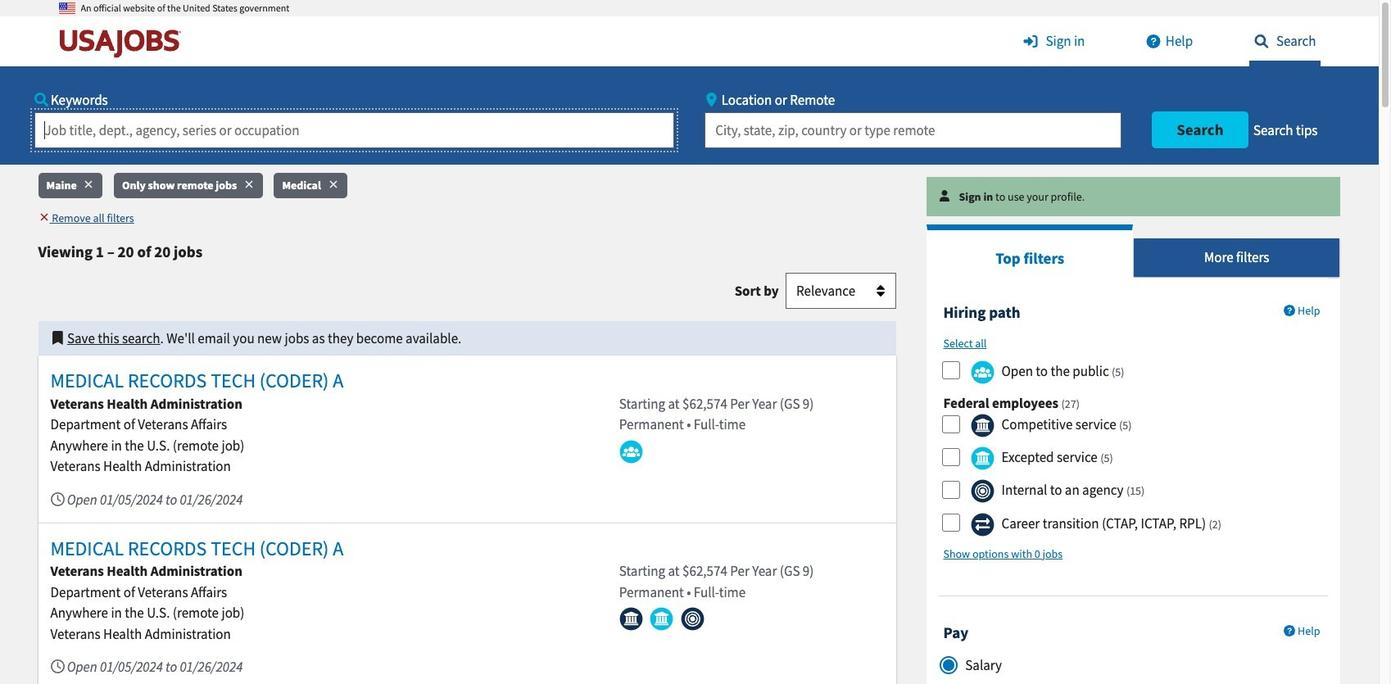 Task type: vqa. For each thing, say whether or not it's contained in the screenshot.
main content
no



Task type: locate. For each thing, give the bounding box(es) containing it.
main navigation element
[[0, 16, 1379, 164]]

tab list
[[927, 224, 1341, 278]]

Job title, dept., agency, series or occupation text field
[[34, 112, 674, 148]]

open to the public image
[[971, 360, 995, 384]]

remove all filters image
[[38, 212, 50, 223]]

competitive service image
[[971, 414, 995, 438]]

header element
[[0, 0, 1379, 164]]

pay help image
[[1285, 625, 1296, 637]]

u.s. flag image
[[59, 0, 75, 16]]

hiring path help image
[[1285, 305, 1296, 316]]

job search image
[[1250, 34, 1274, 48]]



Task type: describe. For each thing, give the bounding box(es) containing it.
internal to an agency image
[[971, 480, 995, 504]]

excepted service image
[[971, 447, 995, 471]]

City, state, zip, country or type remote text field
[[705, 112, 1122, 148]]

career transition (ctap, ictap, rpl) image
[[971, 513, 995, 536]]

usajobs logo image
[[59, 29, 188, 58]]

help image
[[1142, 34, 1166, 48]]



